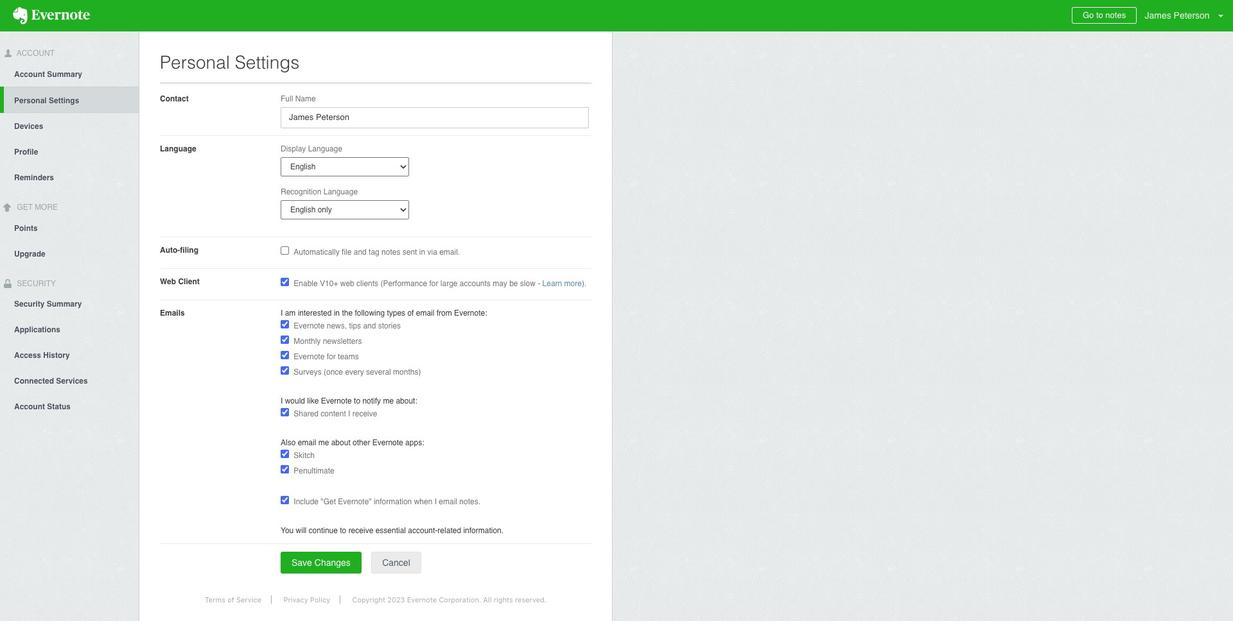 Task type: vqa. For each thing, say whether or not it's contained in the screenshot.
news,
yes



Task type: describe. For each thing, give the bounding box(es) containing it.
applications link
[[0, 317, 139, 343]]

evernote news, tips and stories
[[294, 322, 401, 331]]

v10+
[[320, 279, 338, 288]]

apps:
[[405, 439, 424, 448]]

may
[[493, 279, 507, 288]]

email.
[[439, 248, 460, 257]]

Skitch checkbox
[[281, 450, 289, 459]]

Surveys (once every several months) checkbox
[[281, 367, 289, 375]]

continue
[[309, 527, 338, 536]]

devices link
[[0, 113, 139, 139]]

you will continue to receive essential account-related information.
[[281, 527, 504, 536]]

surveys (once every several months)
[[294, 368, 421, 377]]

shared
[[294, 410, 319, 419]]

upgrade link
[[0, 241, 139, 266]]

sent
[[403, 248, 417, 257]]

history
[[43, 352, 70, 361]]

via
[[427, 248, 437, 257]]

i up shared content i receive checkbox
[[281, 397, 283, 406]]

0 horizontal spatial me
[[318, 439, 329, 448]]

Evernote news, tips and stories checkbox
[[281, 320, 289, 329]]

corporation.
[[439, 596, 481, 604]]

news,
[[327, 322, 347, 331]]

Penultimate checkbox
[[281, 466, 289, 474]]

automatically file and tag notes sent in via email.
[[294, 248, 460, 257]]

security summary
[[14, 300, 82, 309]]

about:
[[396, 397, 417, 406]]

1 horizontal spatial email
[[416, 309, 434, 318]]

teams
[[338, 353, 359, 362]]

language for recognition
[[323, 188, 358, 197]]

go to notes
[[1083, 10, 1126, 20]]

essential
[[375, 527, 406, 536]]

0 horizontal spatial in
[[334, 309, 340, 318]]

large
[[440, 279, 458, 288]]

shared content i receive
[[294, 410, 377, 419]]

language down "contact"
[[160, 144, 196, 153]]

).
[[582, 279, 586, 288]]

go to notes link
[[1072, 7, 1137, 24]]

more
[[35, 203, 58, 212]]

points link
[[0, 215, 139, 241]]

0 vertical spatial for
[[429, 279, 438, 288]]

account-
[[408, 527, 438, 536]]

recognition
[[281, 188, 321, 197]]

monthly
[[294, 337, 321, 346]]

security for security
[[15, 279, 56, 288]]

connected
[[14, 377, 54, 386]]

access history
[[14, 352, 70, 361]]

0 vertical spatial receive
[[352, 410, 377, 419]]

-
[[538, 279, 540, 288]]

copyright
[[352, 596, 385, 604]]

about
[[331, 439, 350, 448]]

security for security summary
[[14, 300, 45, 309]]

display language
[[281, 144, 342, 153]]

evernote"
[[338, 498, 372, 507]]

1 horizontal spatial personal settings
[[160, 52, 299, 73]]

evernote up surveys
[[294, 353, 325, 362]]

evernote right 2023
[[407, 596, 437, 604]]

0 vertical spatial of
[[407, 309, 414, 318]]

2023
[[387, 596, 405, 604]]

connected services link
[[0, 368, 139, 394]]

account for account status
[[14, 403, 45, 412]]

james peterson link
[[1141, 0, 1233, 31]]

evernote right other
[[372, 439, 403, 448]]

account summary
[[14, 70, 82, 79]]

web client
[[160, 277, 200, 286]]

would
[[285, 397, 305, 406]]

newsletters
[[323, 337, 362, 346]]

several
[[366, 368, 391, 377]]

points
[[14, 224, 38, 233]]

content
[[321, 410, 346, 419]]

status
[[47, 403, 71, 412]]

1 vertical spatial settings
[[49, 96, 79, 105]]

reminders link
[[0, 164, 139, 190]]

surveys
[[294, 368, 322, 377]]

also email me about other evernote apps:
[[281, 439, 424, 448]]

account status
[[14, 403, 71, 412]]

emails
[[160, 309, 185, 318]]

(performance
[[380, 279, 427, 288]]

1 vertical spatial personal settings
[[14, 96, 79, 105]]

1 vertical spatial personal
[[14, 96, 47, 105]]

i am interested in the following types of email from evernote:
[[281, 309, 487, 318]]

display
[[281, 144, 306, 153]]

1 horizontal spatial me
[[383, 397, 394, 406]]

auto-filing
[[160, 246, 198, 255]]

i right when
[[435, 498, 437, 507]]

enable v10+ web clients (performance for large accounts may be slow - learn more ).
[[294, 279, 586, 288]]

evernote link
[[0, 0, 103, 31]]

full
[[281, 94, 293, 103]]

0 horizontal spatial for
[[327, 353, 336, 362]]

go
[[1083, 10, 1094, 20]]

access
[[14, 352, 41, 361]]

privacy
[[283, 596, 308, 604]]

0 vertical spatial notes
[[1105, 10, 1126, 20]]

account for account
[[15, 49, 55, 58]]

stories
[[378, 322, 401, 331]]

web
[[160, 277, 176, 286]]

client
[[178, 277, 200, 286]]



Task type: locate. For each thing, give the bounding box(es) containing it.
notes right the go
[[1105, 10, 1126, 20]]

policy
[[310, 596, 330, 604]]

language right display at the left top
[[308, 144, 342, 153]]

1 vertical spatial email
[[298, 439, 316, 448]]

get more
[[15, 203, 58, 212]]

from
[[437, 309, 452, 318]]

0 vertical spatial in
[[419, 248, 425, 257]]

am
[[285, 309, 296, 318]]

settings up devices link on the top left of page
[[49, 96, 79, 105]]

in left the the at left
[[334, 309, 340, 318]]

Full Name text field
[[281, 107, 589, 128]]

for
[[429, 279, 438, 288], [327, 353, 336, 362]]

james
[[1145, 10, 1171, 21]]

be
[[509, 279, 518, 288]]

0 horizontal spatial personal
[[14, 96, 47, 105]]

1 horizontal spatial settings
[[235, 52, 299, 73]]

reminders
[[14, 173, 54, 182]]

1 vertical spatial to
[[354, 397, 360, 406]]

information.
[[463, 527, 504, 536]]

and right the file
[[354, 248, 367, 257]]

and down following
[[363, 322, 376, 331]]

0 vertical spatial and
[[354, 248, 367, 257]]

1 vertical spatial notes
[[382, 248, 400, 257]]

reserved.
[[515, 596, 547, 604]]

1 vertical spatial security
[[14, 300, 45, 309]]

0 horizontal spatial notes
[[382, 248, 400, 257]]

Include "Get Evernote" information when I email notes. checkbox
[[281, 496, 289, 505]]

personal
[[160, 52, 230, 73], [14, 96, 47, 105]]

summary for account summary
[[47, 70, 82, 79]]

1 horizontal spatial of
[[407, 309, 414, 318]]

james peterson
[[1145, 10, 1210, 21]]

1 horizontal spatial personal
[[160, 52, 230, 73]]

0 horizontal spatial to
[[340, 527, 346, 536]]

applications
[[14, 326, 60, 335]]

language right recognition
[[323, 188, 358, 197]]

of right terms
[[227, 596, 234, 604]]

2 vertical spatial to
[[340, 527, 346, 536]]

"get
[[321, 498, 336, 507]]

services
[[56, 377, 88, 386]]

to right the go
[[1096, 10, 1103, 20]]

1 vertical spatial for
[[327, 353, 336, 362]]

following
[[355, 309, 385, 318]]

2 horizontal spatial to
[[1096, 10, 1103, 20]]

penultimate
[[294, 467, 334, 476]]

email left from
[[416, 309, 434, 318]]

you
[[281, 527, 294, 536]]

notify
[[362, 397, 381, 406]]

to right 'continue' on the bottom
[[340, 527, 346, 536]]

1 vertical spatial receive
[[348, 527, 373, 536]]

email left notes.
[[439, 498, 457, 507]]

for left "large"
[[429, 279, 438, 288]]

email up skitch
[[298, 439, 316, 448]]

1 vertical spatial me
[[318, 439, 329, 448]]

terms of service link
[[195, 596, 272, 604]]

evernote up the shared content i receive
[[321, 397, 352, 406]]

(once
[[324, 368, 343, 377]]

tips
[[349, 322, 361, 331]]

privacy policy link
[[274, 596, 340, 604]]

name
[[295, 94, 316, 103]]

security up applications
[[14, 300, 45, 309]]

upgrade
[[14, 250, 45, 259]]

personal up "contact"
[[160, 52, 230, 73]]

0 horizontal spatial settings
[[49, 96, 79, 105]]

when
[[414, 498, 432, 507]]

0 vertical spatial summary
[[47, 70, 82, 79]]

summary for security summary
[[47, 300, 82, 309]]

security
[[15, 279, 56, 288], [14, 300, 45, 309]]

0 horizontal spatial email
[[298, 439, 316, 448]]

summary up personal settings link
[[47, 70, 82, 79]]

get
[[17, 203, 33, 212]]

me right notify
[[383, 397, 394, 406]]

language for display
[[308, 144, 342, 153]]

terms
[[205, 596, 225, 604]]

i would like evernote to notify me about:
[[281, 397, 417, 406]]

0 vertical spatial settings
[[235, 52, 299, 73]]

personal up devices
[[14, 96, 47, 105]]

will
[[296, 527, 306, 536]]

2 horizontal spatial email
[[439, 498, 457, 507]]

1 vertical spatial and
[[363, 322, 376, 331]]

the
[[342, 309, 353, 318]]

of right types
[[407, 309, 414, 318]]

learn
[[542, 279, 562, 288]]

notes.
[[459, 498, 480, 507]]

1 horizontal spatial in
[[419, 248, 425, 257]]

0 vertical spatial me
[[383, 397, 394, 406]]

None checkbox
[[281, 278, 289, 286]]

i down i would like evernote to notify me about: on the bottom
[[348, 410, 350, 419]]

Automatically file and tag notes sent in via email. checkbox
[[281, 247, 289, 255]]

1 vertical spatial account
[[14, 70, 45, 79]]

rights
[[494, 596, 513, 604]]

account
[[15, 49, 55, 58], [14, 70, 45, 79], [14, 403, 45, 412]]

connected services
[[14, 377, 88, 386]]

me
[[383, 397, 394, 406], [318, 439, 329, 448]]

to left notify
[[354, 397, 360, 406]]

i left am
[[281, 309, 283, 318]]

evernote for teams
[[294, 353, 359, 362]]

0 horizontal spatial personal settings
[[14, 96, 79, 105]]

0 vertical spatial personal
[[160, 52, 230, 73]]

privacy policy
[[283, 596, 330, 604]]

in left via
[[419, 248, 425, 257]]

account up personal settings link
[[14, 70, 45, 79]]

1 horizontal spatial for
[[429, 279, 438, 288]]

evernote:
[[454, 309, 487, 318]]

account for account summary
[[14, 70, 45, 79]]

notes
[[1105, 10, 1126, 20], [382, 248, 400, 257]]

security up security summary
[[15, 279, 56, 288]]

profile link
[[0, 139, 139, 164]]

0 vertical spatial to
[[1096, 10, 1103, 20]]

recognition language
[[281, 188, 358, 197]]

1 vertical spatial in
[[334, 309, 340, 318]]

settings up full
[[235, 52, 299, 73]]

personal settings link
[[4, 87, 139, 113]]

notes right tag
[[382, 248, 400, 257]]

for up (once
[[327, 353, 336, 362]]

receive down notify
[[352, 410, 377, 419]]

skitch
[[294, 451, 315, 460]]

0 vertical spatial personal settings
[[160, 52, 299, 73]]

receive
[[352, 410, 377, 419], [348, 527, 373, 536]]

1 vertical spatial summary
[[47, 300, 82, 309]]

file
[[342, 248, 352, 257]]

2 vertical spatial email
[[439, 498, 457, 507]]

automatically
[[294, 248, 340, 257]]

include "get evernote" information when i email notes.
[[294, 498, 480, 507]]

web
[[340, 279, 354, 288]]

every
[[345, 368, 364, 377]]

learn more link
[[542, 279, 582, 288]]

types
[[387, 309, 405, 318]]

account down connected
[[14, 403, 45, 412]]

filing
[[180, 246, 198, 255]]

me left about on the bottom
[[318, 439, 329, 448]]

receive down evernote"
[[348, 527, 373, 536]]

related
[[438, 527, 461, 536]]

account up account summary
[[15, 49, 55, 58]]

access history link
[[0, 343, 139, 368]]

None submit
[[281, 552, 361, 574]]

like
[[307, 397, 319, 406]]

summary up applications link
[[47, 300, 82, 309]]

0 vertical spatial security
[[15, 279, 56, 288]]

tag
[[369, 248, 379, 257]]

0 vertical spatial account
[[15, 49, 55, 58]]

None button
[[371, 552, 421, 574]]

evernote down interested
[[294, 322, 325, 331]]

1 horizontal spatial to
[[354, 397, 360, 406]]

evernote image
[[0, 7, 103, 24]]

Monthly newsletters checkbox
[[281, 336, 289, 344]]

peterson
[[1174, 10, 1210, 21]]

1 vertical spatial of
[[227, 596, 234, 604]]

clients
[[356, 279, 378, 288]]

0 horizontal spatial of
[[227, 596, 234, 604]]

Evernote for teams checkbox
[[281, 351, 289, 360]]

1 horizontal spatial notes
[[1105, 10, 1126, 20]]

0 vertical spatial email
[[416, 309, 434, 318]]

months)
[[393, 368, 421, 377]]

evernote
[[294, 322, 325, 331], [294, 353, 325, 362], [321, 397, 352, 406], [372, 439, 403, 448], [407, 596, 437, 604]]

Shared content I receive checkbox
[[281, 408, 289, 417]]

full name
[[281, 94, 316, 103]]

2 vertical spatial account
[[14, 403, 45, 412]]

and
[[354, 248, 367, 257], [363, 322, 376, 331]]

monthly newsletters
[[294, 337, 362, 346]]

more
[[564, 279, 582, 288]]

security summary link
[[0, 291, 139, 317]]

interested
[[298, 309, 332, 318]]



